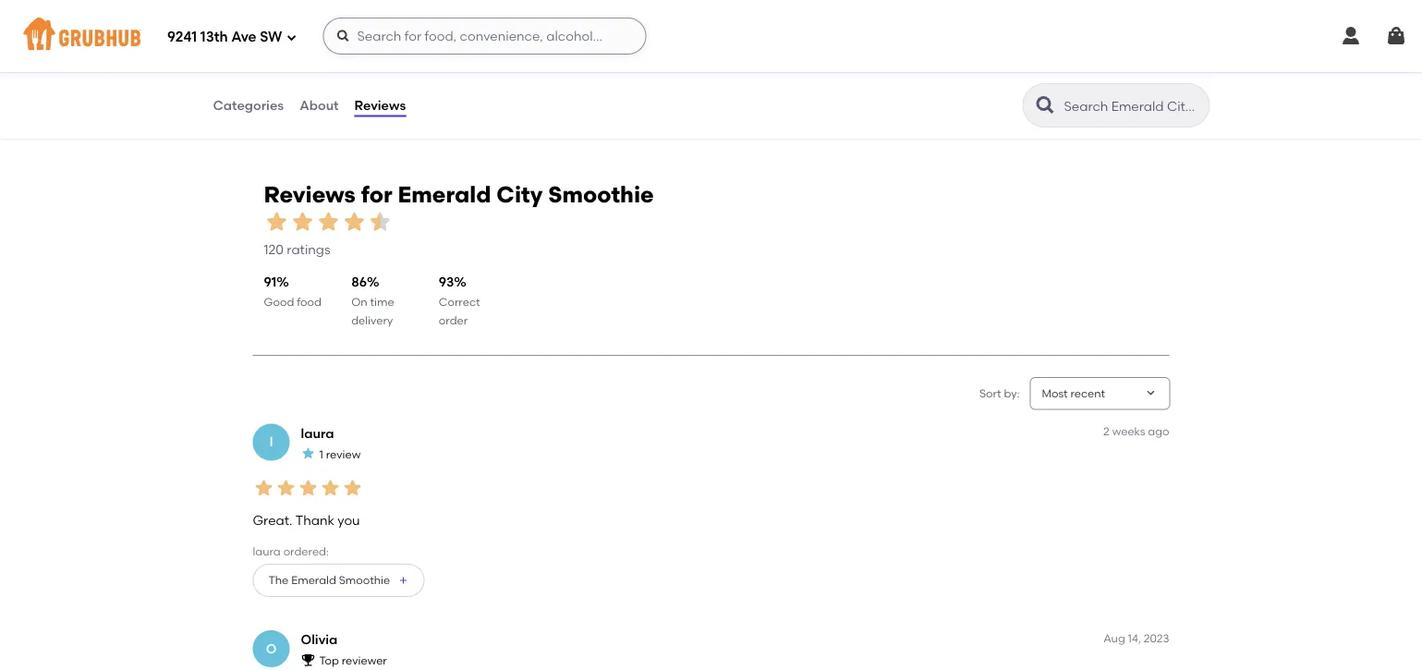 Task type: vqa. For each thing, say whether or not it's contained in the screenshot.


Task type: locate. For each thing, give the bounding box(es) containing it.
delivery for 86
[[351, 313, 393, 327]]

laura for laura ordered:
[[253, 544, 281, 558]]

min right 35–50 at the top
[[605, 23, 625, 36]]

reviewer
[[342, 654, 387, 667]]

0 vertical spatial laura
[[301, 425, 334, 441]]

11
[[467, 43, 476, 58]]

delivery down time
[[351, 313, 393, 327]]

laura down great.
[[253, 544, 281, 558]]

star icon image
[[449, 22, 464, 37], [464, 22, 479, 37], [479, 22, 493, 37], [493, 22, 508, 37], [493, 22, 508, 37], [508, 22, 523, 37], [264, 209, 290, 235], [290, 209, 316, 235], [316, 209, 342, 235], [342, 209, 367, 235], [367, 209, 393, 235], [367, 209, 393, 235], [301, 446, 316, 461], [253, 477, 275, 499], [275, 477, 297, 499], [297, 477, 319, 499], [319, 477, 342, 499], [342, 477, 364, 499]]

0 horizontal spatial smoothie
[[339, 573, 390, 587]]

emerald right 'for'
[[398, 181, 491, 207]]

ratings for 11 ratings
[[479, 43, 523, 58]]

9241
[[167, 29, 197, 45]]

93
[[439, 274, 454, 290]]

svg image
[[1340, 25, 1362, 47], [286, 32, 297, 43]]

0 vertical spatial emerald
[[398, 181, 491, 207]]

reviews up 120 ratings
[[264, 181, 356, 207]]

91 good food
[[264, 274, 321, 308]]

delivery for 35–50
[[597, 39, 639, 52]]

plus icon image
[[398, 575, 409, 586]]

you
[[338, 513, 360, 528]]

the
[[268, 573, 289, 587]]

smoothie left the plus icon
[[339, 573, 390, 587]]

1 vertical spatial reviews
[[264, 181, 356, 207]]

reviews button
[[354, 72, 407, 139]]

delivery for 30–45
[[269, 39, 311, 52]]

delivery inside 35–50 min $7.49 delivery
[[597, 39, 639, 52]]

o
[[266, 641, 277, 656]]

2 horizontal spatial delivery
[[597, 39, 639, 52]]

1 horizontal spatial delivery
[[351, 313, 393, 327]]

30–45
[[239, 23, 271, 36]]

reviews
[[355, 97, 406, 113], [264, 181, 356, 207]]

most
[[1042, 386, 1068, 400]]

min
[[274, 23, 294, 36], [605, 23, 625, 36]]

emerald down ordered:
[[291, 573, 336, 587]]

120
[[264, 241, 284, 257]]

min inside 35–50 min $7.49 delivery
[[605, 23, 625, 36]]

1 vertical spatial laura
[[253, 544, 281, 558]]

min for 35–50
[[605, 23, 625, 36]]

120 ratings
[[264, 241, 330, 257]]

2 min from the left
[[605, 23, 625, 36]]

Search for food, convenience, alcohol... search field
[[323, 18, 646, 55]]

11 ratings
[[467, 43, 523, 58]]

correct
[[439, 295, 480, 308]]

categories button
[[212, 72, 285, 139]]

categories
[[213, 97, 284, 113]]

0 vertical spatial reviews
[[355, 97, 406, 113]]

aug 14, 2023
[[1104, 631, 1170, 644]]

0 vertical spatial ratings
[[479, 43, 523, 58]]

0 horizontal spatial ratings
[[287, 241, 330, 257]]

0 horizontal spatial svg image
[[286, 32, 297, 43]]

delivery right '$7.49'
[[597, 39, 639, 52]]

1 vertical spatial emerald
[[291, 573, 336, 587]]

1 vertical spatial smoothie
[[339, 573, 390, 587]]

about
[[300, 97, 339, 113]]

1 horizontal spatial min
[[605, 23, 625, 36]]

delivery inside 30–45 min $5.49 delivery
[[269, 39, 311, 52]]

1 vertical spatial ratings
[[287, 241, 330, 257]]

13th
[[200, 29, 228, 45]]

l
[[270, 434, 273, 450]]

reviews for reviews for emerald city smoothie
[[264, 181, 356, 207]]

weeks
[[1112, 424, 1146, 438]]

smoothie
[[548, 181, 654, 207], [339, 573, 390, 587]]

86
[[351, 274, 367, 290]]

most recent
[[1042, 386, 1106, 400]]

ratings right 120
[[287, 241, 330, 257]]

food
[[297, 295, 321, 308]]

laura up 1
[[301, 425, 334, 441]]

reviews right the about
[[355, 97, 406, 113]]

0 horizontal spatial laura
[[253, 544, 281, 558]]

the emerald smoothie
[[268, 573, 390, 587]]

review
[[326, 447, 361, 461]]

sw
[[260, 29, 282, 45]]

1 horizontal spatial laura
[[301, 425, 334, 441]]

emerald
[[398, 181, 491, 207], [291, 573, 336, 587]]

ratings
[[479, 43, 523, 58], [287, 241, 330, 257]]

for
[[361, 181, 392, 207]]

delivery
[[269, 39, 311, 52], [597, 39, 639, 52], [351, 313, 393, 327]]

reviews inside button
[[355, 97, 406, 113]]

1 horizontal spatial ratings
[[479, 43, 523, 58]]

1 horizontal spatial emerald
[[398, 181, 491, 207]]

trophy icon image
[[301, 653, 316, 667]]

0 horizontal spatial emerald
[[291, 573, 336, 587]]

0 horizontal spatial min
[[274, 23, 294, 36]]

0 horizontal spatial delivery
[[269, 39, 311, 52]]

min right 30–45
[[274, 23, 294, 36]]

1 min from the left
[[274, 23, 294, 36]]

svg image
[[1385, 25, 1408, 47], [336, 29, 351, 43]]

laura
[[301, 425, 334, 441], [253, 544, 281, 558]]

0 vertical spatial smoothie
[[548, 181, 654, 207]]

1
[[319, 447, 323, 461]]

reviews for emerald city smoothie
[[264, 181, 654, 207]]

2 weeks ago
[[1104, 424, 1170, 438]]

smoothie right city
[[548, 181, 654, 207]]

2
[[1104, 424, 1110, 438]]

1 horizontal spatial smoothie
[[548, 181, 654, 207]]

order
[[439, 313, 468, 327]]

min inside 30–45 min $5.49 delivery
[[274, 23, 294, 36]]

ratings for 120 ratings
[[287, 241, 330, 257]]

city
[[497, 181, 543, 207]]

delivery inside 86 on time delivery
[[351, 313, 393, 327]]

caret down icon image
[[1144, 386, 1159, 401]]

delivery right $5.49
[[269, 39, 311, 52]]

top reviewer
[[319, 654, 387, 667]]

ratings right 11
[[479, 43, 523, 58]]

$5.49
[[239, 39, 266, 52]]

$7.49
[[569, 39, 594, 52]]

1 horizontal spatial svg image
[[1385, 25, 1408, 47]]

great.
[[253, 513, 293, 528]]

thank
[[295, 513, 335, 528]]



Task type: describe. For each thing, give the bounding box(es) containing it.
Sort by: field
[[1042, 385, 1106, 401]]

about button
[[299, 72, 340, 139]]

Search Emerald City Smoothie search field
[[1062, 97, 1204, 115]]

laura ordered:
[[253, 544, 329, 558]]

laura for laura
[[301, 425, 334, 441]]

recent
[[1071, 386, 1106, 400]]

aug
[[1104, 631, 1125, 644]]

86 on time delivery
[[351, 274, 394, 327]]

on
[[351, 295, 367, 308]]

time
[[370, 295, 394, 308]]

ordered:
[[283, 544, 329, 558]]

93 correct order
[[439, 274, 480, 327]]

1 review
[[319, 447, 361, 461]]

min for 30–45
[[274, 23, 294, 36]]

great. thank you
[[253, 513, 360, 528]]

the emerald smoothie button
[[253, 564, 424, 597]]

0 horizontal spatial svg image
[[336, 29, 351, 43]]

good
[[264, 295, 294, 308]]

emerald inside button
[[291, 573, 336, 587]]

ago
[[1148, 424, 1170, 438]]

sort by:
[[980, 386, 1020, 400]]

main navigation navigation
[[0, 0, 1422, 72]]

30–45 min $5.49 delivery
[[239, 23, 311, 52]]

91
[[264, 274, 277, 290]]

35–50 min $7.49 delivery
[[569, 23, 639, 52]]

35–50
[[569, 23, 602, 36]]

9241 13th ave sw
[[167, 29, 282, 45]]

by:
[[1004, 386, 1020, 400]]

1 horizontal spatial svg image
[[1340, 25, 1362, 47]]

ave
[[231, 29, 257, 45]]

olivia
[[301, 631, 338, 647]]

14,
[[1128, 631, 1141, 644]]

sort
[[980, 386, 1001, 400]]

2023
[[1144, 631, 1170, 644]]

search icon image
[[1035, 94, 1057, 116]]

reviews for reviews
[[355, 97, 406, 113]]

smoothie inside button
[[339, 573, 390, 587]]

top
[[319, 654, 339, 667]]



